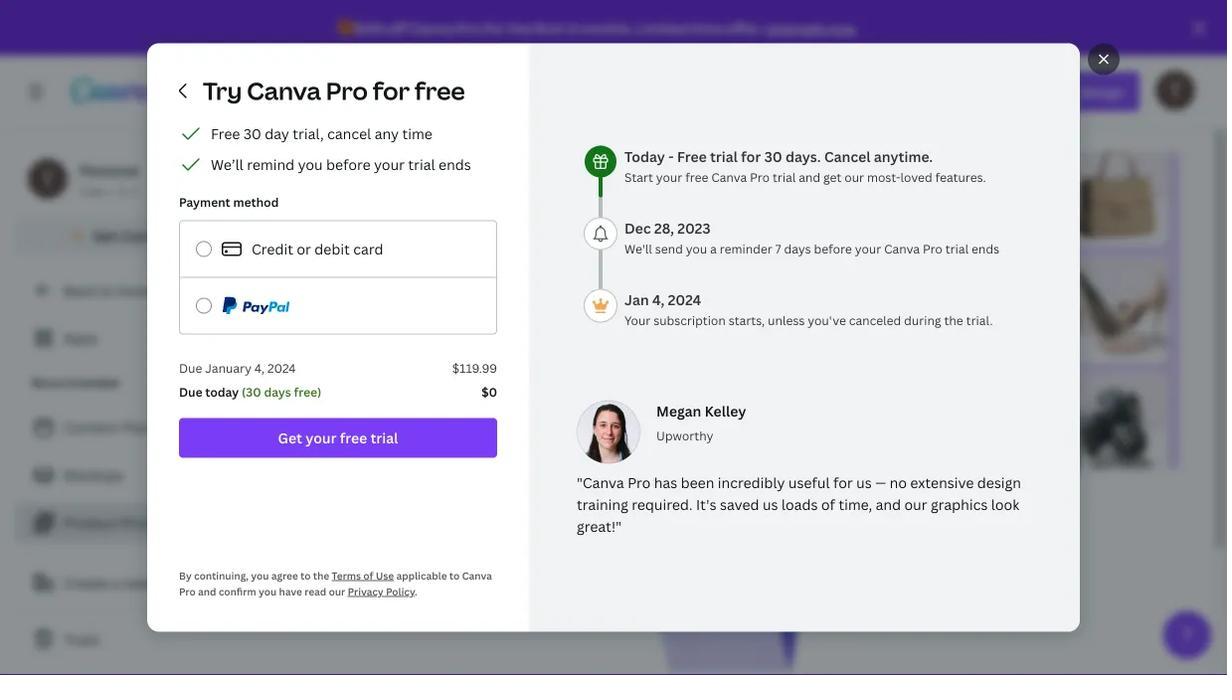 Task type: describe. For each thing, give the bounding box(es) containing it.
to up read
[[301, 570, 311, 583]]

you inside dec 28, 2023 we'll send you a reminder 7 days before your canva pro trial ends
[[686, 241, 708, 257]]

list containing free 30 day trial, cancel any time
[[179, 122, 497, 177]]

reminder
[[720, 241, 773, 257]]

by continuing, you agree to the terms of use
[[179, 570, 394, 583]]

a inside dec 28, 2023 we'll send you a reminder 7 days before your canva pro trial ends
[[710, 241, 717, 257]]

product photos link
[[16, 503, 259, 543]]

the inside jan 4, 2024 your subscription starts, unless you've canceled during the trial.
[[945, 312, 964, 329]]

anytime.
[[874, 147, 933, 166]]

we'll
[[625, 241, 652, 257]]

canva inside button
[[121, 226, 163, 245]]

product photos" image
[[757, 151, 1181, 470]]

free inside button
[[340, 429, 367, 448]]

applicable to canva pro and confirm you have read our
[[179, 570, 492, 599]]

"canva pro has been incredibly useful for us — no extensive design training required. it's saved us loads of time, and our graphics look great!"
[[577, 474, 1022, 536]]

your inside today - free trial for 30 days. cancel anytime. start your free canva pro trial and get our most-loved features.
[[656, 169, 683, 186]]

1 vertical spatial .
[[415, 585, 418, 599]]

features.
[[936, 169, 986, 186]]

policy
[[386, 585, 415, 599]]

2023
[[678, 219, 711, 238]]

before inside dec 28, 2023 we'll send you a reminder 7 days before your canva pro trial ends
[[814, 241, 852, 257]]

30 inside today - free trial for 30 days. cancel anytime. start your free canva pro trial and get our most-loved features.
[[765, 147, 783, 166]]

kelley
[[705, 402, 747, 421]]

0 vertical spatial product photos
[[298, 210, 547, 253]]

today
[[625, 147, 665, 166]]

cancel
[[327, 124, 371, 143]]

free)
[[294, 384, 322, 400]]

design
[[978, 474, 1022, 492]]

and inside today - free trial for 30 days. cancel anytime. start your free canva pro trial and get our most-loved features.
[[799, 169, 821, 186]]

credit or debit card
[[252, 240, 383, 259]]

folders,
[[603, 296, 662, 318]]

get for get your free trial
[[278, 429, 302, 448]]

trial inside get your free trial button
[[371, 429, 398, 448]]

our inside applicable to canva pro and confirm you have read our
[[329, 585, 345, 599]]

50%
[[354, 18, 384, 37]]

photos inside button
[[369, 381, 416, 399]]

dec
[[625, 219, 651, 238]]

1 vertical spatial days
[[264, 384, 291, 400]]

(30
[[242, 384, 261, 400]]

remind
[[247, 155, 295, 174]]

use
[[376, 570, 394, 583]]

try canva pro for free
[[203, 75, 465, 107]]

canva inside dec 28, 2023 we'll send you a reminder 7 days before your canva pro trial ends
[[885, 241, 920, 257]]

to right back
[[99, 281, 113, 300]]

list containing content planner
[[16, 408, 259, 543]]

top level navigation element
[[175, 72, 799, 111]]

saved
[[720, 495, 760, 514]]

days inside dec 28, 2023 we'll send you a reminder 7 days before your canva pro trial ends
[[784, 241, 811, 257]]

or inside magically bulk edit photos to get your products ready for sale. simply upload photos or folders, select a style, and we'll perfect them for you.
[[583, 296, 599, 318]]

extensive
[[911, 474, 974, 492]]

content planner
[[64, 418, 174, 437]]

create a team button
[[16, 563, 259, 603]]

team
[[123, 574, 157, 592]]

choose photos
[[314, 381, 416, 399]]

trial inside dec 28, 2023 we'll send you a reminder 7 days before your canva pro trial ends
[[946, 241, 969, 257]]

privacy policy link
[[348, 585, 415, 599]]

privacy policy .
[[348, 585, 418, 599]]

pro up cancel
[[326, 75, 368, 107]]

canva up day
[[247, 75, 321, 107]]

—
[[876, 474, 887, 492]]

magically
[[298, 271, 371, 292]]

free for free 30 day trial, cancel any time
[[211, 124, 240, 143]]

1 vertical spatial 4,
[[254, 360, 265, 377]]

ends inside list
[[439, 155, 471, 174]]

you down trial,
[[298, 155, 323, 174]]

7
[[776, 241, 782, 257]]

get canva pro
[[93, 226, 189, 245]]

content
[[64, 418, 119, 437]]

we'll remind you before your trial ends
[[211, 155, 471, 174]]

0 horizontal spatial product
[[64, 514, 118, 533]]

and inside magically bulk edit photos to get your products ready for sale. simply upload photos or folders, select a style, and we'll perfect them for you.
[[406, 322, 435, 344]]

back to home
[[64, 281, 157, 300]]

terms
[[332, 570, 361, 583]]

for left you.
[[582, 322, 605, 344]]

1 horizontal spatial us
[[857, 474, 872, 492]]

agree
[[271, 570, 298, 583]]

paypal image
[[220, 294, 293, 318]]

loads
[[782, 495, 818, 514]]

select
[[298, 322, 345, 344]]

mockups link
[[16, 456, 259, 495]]

0 vertical spatial product
[[298, 210, 428, 253]]

we'll
[[211, 155, 244, 174]]

get canva pro button
[[16, 217, 259, 255]]

has
[[654, 474, 678, 492]]

free inside today - free trial for 30 days. cancel anytime. start your free canva pro trial and get our most-loved features.
[[686, 169, 709, 186]]

$0
[[482, 384, 497, 400]]

continuing,
[[194, 570, 249, 583]]

jan 4, 2024 your subscription starts, unless you've canceled during the trial.
[[625, 290, 993, 329]]

jan
[[625, 290, 649, 309]]

debit
[[315, 240, 350, 259]]

style,
[[361, 322, 403, 344]]

your inside button
[[306, 429, 337, 448]]

get your free trial
[[278, 429, 398, 448]]

to inside applicable to canva pro and confirm you have read our
[[450, 570, 460, 583]]

2024 inside jan 4, 2024 your subscription starts, unless you've canceled during the trial.
[[668, 290, 702, 309]]

megan kelley upworthy
[[657, 402, 747, 444]]

content planner link
[[16, 408, 259, 448]]

product photos inside list
[[64, 514, 169, 533]]

starts,
[[729, 312, 765, 329]]

our inside "canva pro has been incredibly useful for us — no extensive design training required. it's saved us loads of time, and our graphics look great!"
[[905, 495, 928, 514]]

pro up top level navigation element
[[456, 18, 481, 37]]

incredibly
[[718, 474, 785, 492]]

beta
[[561, 228, 589, 242]]

it's
[[696, 495, 717, 514]]

graphics
[[931, 495, 988, 514]]

1
[[132, 183, 139, 199]]

subscription
[[654, 312, 726, 329]]

offer.
[[726, 18, 762, 37]]

0 horizontal spatial 2024
[[268, 360, 296, 377]]

pro inside dec 28, 2023 we'll send you a reminder 7 days before your canva pro trial ends
[[923, 241, 943, 257]]

pro inside today - free trial for 30 days. cancel anytime. start your free canva pro trial and get our most-loved features.
[[750, 169, 770, 186]]

try
[[203, 75, 242, 107]]

you've
[[808, 312, 846, 329]]

due for due january 4, 2024
[[179, 360, 202, 377]]

of inside "canva pro has been incredibly useful for us — no extensive design training required. it's saved us loads of time, and our graphics look great!"
[[822, 495, 836, 514]]

0 vertical spatial photos
[[445, 271, 499, 292]]

during
[[904, 312, 942, 329]]

trial.
[[967, 312, 993, 329]]

your inside magically bulk edit photos to get your products ready for sale. simply upload photos or folders, select a style, and we'll perfect them for you.
[[552, 271, 587, 292]]

and inside applicable to canva pro and confirm you have read our
[[198, 585, 216, 599]]

30 inside list
[[244, 124, 261, 143]]

due january 4, 2024
[[179, 360, 296, 377]]

you inside applicable to canva pro and confirm you have read our
[[259, 585, 277, 599]]

pro inside button
[[166, 226, 189, 245]]

personal
[[80, 161, 139, 180]]

been
[[681, 474, 715, 492]]

simply
[[411, 296, 463, 318]]

great!"
[[577, 517, 622, 536]]



Task type: vqa. For each thing, say whether or not it's contained in the screenshot.
the in Jan 4, 2024 Your subscription starts, unless you've canceled during the trial.
yes



Task type: locate. For each thing, give the bounding box(es) containing it.
0 horizontal spatial get
[[523, 271, 548, 292]]

free •
[[80, 183, 113, 199]]

0 horizontal spatial product photos
[[64, 514, 169, 533]]

2 vertical spatial photos
[[369, 381, 416, 399]]

1 horizontal spatial 2024
[[668, 290, 702, 309]]

2 vertical spatial free
[[80, 183, 105, 199]]

for inside "canva pro has been incredibly useful for us — no extensive design training required. it's saved us loads of time, and our graphics look great!"
[[834, 474, 853, 492]]

privacy
[[348, 585, 384, 599]]

30
[[244, 124, 261, 143], [765, 147, 783, 166]]

0 vertical spatial a
[[710, 241, 717, 257]]

upgrade now button
[[765, 18, 856, 37]]

2 horizontal spatial our
[[905, 495, 928, 514]]

most-
[[867, 169, 901, 186]]

get
[[93, 226, 117, 245], [278, 429, 302, 448]]

product photos up edit
[[298, 210, 547, 253]]

1 horizontal spatial photos
[[435, 210, 547, 253]]

0 horizontal spatial before
[[326, 155, 371, 174]]

0 horizontal spatial photos
[[121, 514, 169, 533]]

your down any at the left
[[374, 155, 405, 174]]

of left time, at the bottom right
[[822, 495, 836, 514]]

due left january
[[179, 360, 202, 377]]

the left the "first"
[[508, 18, 532, 37]]

and inside "canva pro has been incredibly useful for us — no extensive design training required. it's saved us loads of time, and our graphics look great!"
[[876, 495, 901, 514]]

you.
[[609, 322, 641, 344]]

pro left has
[[628, 474, 651, 492]]

1 vertical spatial product
[[64, 514, 118, 533]]

for left "days."
[[741, 147, 761, 166]]

trash link
[[16, 620, 259, 660]]

1 horizontal spatial get
[[824, 169, 842, 186]]

0 horizontal spatial ends
[[439, 155, 471, 174]]

get inside today - free trial for 30 days. cancel anytime. start your free canva pro trial and get our most-loved features.
[[824, 169, 842, 186]]

1 horizontal spatial time
[[691, 18, 723, 37]]

create
[[64, 574, 108, 592]]

1 horizontal spatial or
[[583, 296, 599, 318]]

by
[[179, 570, 192, 583]]

0 horizontal spatial us
[[763, 495, 778, 514]]

planner
[[122, 418, 174, 437]]

trial down choose photos
[[371, 429, 398, 448]]

your down "free)"
[[306, 429, 337, 448]]

trial down features.
[[946, 241, 969, 257]]

2 horizontal spatial a
[[710, 241, 717, 257]]

for left the "first"
[[484, 18, 506, 37]]

product photos down mockups link
[[64, 514, 169, 533]]

your inside dec 28, 2023 we'll send you a reminder 7 days before your canva pro trial ends
[[855, 241, 882, 257]]

photos up 'upload'
[[445, 271, 499, 292]]

you left "have"
[[259, 585, 277, 599]]

28,
[[655, 219, 674, 238]]

4,
[[653, 290, 665, 309], [254, 360, 265, 377]]

choose photos button
[[298, 370, 432, 410]]

get inside magically bulk edit photos to get your products ready for sale. simply upload photos or folders, select a style, and we'll perfect them for you.
[[523, 271, 548, 292]]

ends up trial.
[[972, 241, 1000, 257]]

you
[[298, 155, 323, 174], [686, 241, 708, 257], [251, 570, 269, 583], [259, 585, 277, 599]]

your
[[625, 312, 651, 329]]

apps link
[[16, 318, 259, 358]]

canceled
[[849, 312, 902, 329]]

30 left day
[[244, 124, 261, 143]]

bulk
[[375, 271, 407, 292]]

1 vertical spatial our
[[905, 495, 928, 514]]

you left agree
[[251, 570, 269, 583]]

confirm
[[219, 585, 256, 599]]

list
[[179, 122, 497, 177], [16, 408, 259, 543]]

1 vertical spatial or
[[583, 296, 599, 318]]

of up privacy
[[364, 570, 374, 583]]

1 vertical spatial due
[[179, 384, 203, 400]]

1 vertical spatial 2024
[[268, 360, 296, 377]]

photos right choose
[[369, 381, 416, 399]]

products
[[591, 271, 660, 292]]

trial down top level navigation element
[[408, 155, 435, 174]]

1 vertical spatial get
[[523, 271, 548, 292]]

trial down "days."
[[773, 169, 796, 186]]

2 horizontal spatial photos
[[525, 296, 579, 318]]

or left folders,
[[583, 296, 599, 318]]

megan
[[657, 402, 702, 421]]

trial,
[[293, 124, 324, 143]]

us left —
[[857, 474, 872, 492]]

0 horizontal spatial photos
[[369, 381, 416, 399]]

pro down 'payment'
[[166, 226, 189, 245]]

you down 2023
[[686, 241, 708, 257]]

get down •
[[93, 226, 117, 245]]

0 vertical spatial free
[[415, 75, 465, 107]]

🎁
[[337, 18, 351, 37]]

. right "upgrade"
[[856, 18, 859, 37]]

0 horizontal spatial 4,
[[254, 360, 265, 377]]

1 horizontal spatial before
[[814, 241, 852, 257]]

1 vertical spatial of
[[364, 570, 374, 583]]

recommended
[[32, 375, 120, 391]]

today
[[205, 384, 239, 400]]

free 30 day trial, cancel any time
[[211, 124, 433, 143]]

2 vertical spatial a
[[112, 574, 119, 592]]

0 vertical spatial of
[[822, 495, 836, 514]]

1 vertical spatial 30
[[765, 147, 783, 166]]

days
[[784, 241, 811, 257], [264, 384, 291, 400]]

a down 2023
[[710, 241, 717, 257]]

0 horizontal spatial time
[[402, 124, 433, 143]]

1 horizontal spatial a
[[349, 322, 357, 344]]

0 horizontal spatial free
[[80, 183, 105, 199]]

0 horizontal spatial 30
[[244, 124, 261, 143]]

1 horizontal spatial the
[[508, 18, 532, 37]]

4, up (30
[[254, 360, 265, 377]]

0 vertical spatial 4,
[[653, 290, 665, 309]]

0 vertical spatial .
[[856, 18, 859, 37]]

0 vertical spatial our
[[845, 169, 865, 186]]

canva inside today - free trial for 30 days. cancel anytime. start your free canva pro trial and get our most-loved features.
[[712, 169, 747, 186]]

pro inside applicable to canva pro and confirm you have read our
[[179, 585, 196, 599]]

1 horizontal spatial free
[[415, 75, 465, 107]]

our down terms
[[329, 585, 345, 599]]

before right 7
[[814, 241, 852, 257]]

product
[[298, 210, 428, 253], [64, 514, 118, 533]]

1 horizontal spatial get
[[278, 429, 302, 448]]

0 horizontal spatial .
[[415, 585, 418, 599]]

or left debit at the top left of page
[[297, 240, 311, 259]]

limited
[[637, 18, 689, 37]]

free
[[211, 124, 240, 143], [677, 147, 707, 166], [80, 183, 105, 199]]

due for due today (30 days free)
[[179, 384, 203, 400]]

a left team
[[112, 574, 119, 592]]

0 vertical spatial free
[[211, 124, 240, 143]]

before
[[326, 155, 371, 174], [814, 241, 852, 257]]

for left "sale."
[[346, 296, 368, 318]]

and down simply
[[406, 322, 435, 344]]

useful
[[789, 474, 830, 492]]

your down the -
[[656, 169, 683, 186]]

photos up 'upload'
[[435, 210, 547, 253]]

1 vertical spatial list
[[16, 408, 259, 543]]

training
[[577, 495, 629, 514]]

30 left "days."
[[765, 147, 783, 166]]

free up 'we'll'
[[211, 124, 240, 143]]

0 vertical spatial ends
[[439, 155, 471, 174]]

canva right off
[[410, 18, 454, 37]]

canva up reminder
[[712, 169, 747, 186]]

1 vertical spatial photos
[[121, 514, 169, 533]]

1 vertical spatial before
[[814, 241, 852, 257]]

2024 up subscription
[[668, 290, 702, 309]]

trial right the -
[[710, 147, 738, 166]]

2024 up "free)"
[[268, 360, 296, 377]]

1 due from the top
[[179, 360, 202, 377]]

back to home link
[[16, 271, 259, 310]]

1 vertical spatial free
[[677, 147, 707, 166]]

have
[[279, 585, 302, 599]]

loved
[[901, 169, 933, 186]]

time right any at the left
[[402, 124, 433, 143]]

3
[[567, 18, 575, 37]]

1 vertical spatial ends
[[972, 241, 1000, 257]]

and down —
[[876, 495, 901, 514]]

"canva
[[577, 474, 624, 492]]

1 horizontal spatial .
[[856, 18, 859, 37]]

1 vertical spatial photos
[[525, 296, 579, 318]]

due today (30 days free)
[[179, 384, 322, 400]]

a left style,
[[349, 322, 357, 344]]

pro inside "canva pro has been incredibly useful for us — no extensive design training required. it's saved us loads of time, and our graphics look great!"
[[628, 474, 651, 492]]

to right applicable
[[450, 570, 460, 583]]

0 horizontal spatial get
[[93, 226, 117, 245]]

choose
[[314, 381, 365, 399]]

read
[[305, 585, 327, 599]]

1 vertical spatial free
[[686, 169, 709, 186]]

canva down loved
[[885, 241, 920, 257]]

0 vertical spatial 2024
[[668, 290, 702, 309]]

0 horizontal spatial our
[[329, 585, 345, 599]]

free inside list
[[211, 124, 240, 143]]

pro up reminder
[[750, 169, 770, 186]]

magically bulk edit photos to get your products ready for sale. simply upload photos or folders, select a style, and we'll perfect them for you.
[[298, 271, 662, 344]]

payment method
[[179, 194, 279, 210]]

sale.
[[372, 296, 407, 318]]

terms of use link
[[332, 570, 394, 583]]

get down cancel
[[824, 169, 842, 186]]

1 horizontal spatial 30
[[765, 147, 783, 166]]

photos inside list
[[121, 514, 169, 533]]

0 vertical spatial photos
[[435, 210, 547, 253]]

photos
[[445, 271, 499, 292], [525, 296, 579, 318], [369, 381, 416, 399]]

free inside today - free trial for 30 days. cancel anytime. start your free canva pro trial and get our most-loved features.
[[677, 147, 707, 166]]

1 vertical spatial the
[[945, 312, 964, 329]]

canva inside applicable to canva pro and confirm you have read our
[[462, 570, 492, 583]]

free left •
[[80, 183, 105, 199]]

0 horizontal spatial of
[[364, 570, 374, 583]]

get for get canva pro
[[93, 226, 117, 245]]

1 horizontal spatial product
[[298, 210, 428, 253]]

0 vertical spatial list
[[179, 122, 497, 177]]

january
[[205, 360, 252, 377]]

1 horizontal spatial photos
[[445, 271, 499, 292]]

0 vertical spatial the
[[508, 18, 532, 37]]

days right 7
[[784, 241, 811, 257]]

payment
[[179, 194, 230, 210]]

1 horizontal spatial days
[[784, 241, 811, 257]]

product down mockups at the left of page
[[64, 514, 118, 533]]

product photos
[[298, 210, 547, 253], [64, 514, 169, 533]]

1 horizontal spatial product photos
[[298, 210, 547, 253]]

upgrade
[[765, 18, 824, 37]]

get up the them
[[523, 271, 548, 292]]

for inside today - free trial for 30 days. cancel anytime. start your free canva pro trial and get our most-loved features.
[[741, 147, 761, 166]]

to
[[503, 271, 520, 292], [99, 281, 113, 300], [301, 570, 311, 583], [450, 570, 460, 583]]

perfect
[[478, 322, 535, 344]]

of
[[822, 495, 836, 514], [364, 570, 374, 583]]

0 vertical spatial due
[[179, 360, 202, 377]]

the left trial.
[[945, 312, 964, 329]]

1 vertical spatial us
[[763, 495, 778, 514]]

and down continuing,
[[198, 585, 216, 599]]

get down "free)"
[[278, 429, 302, 448]]

1 horizontal spatial our
[[845, 169, 865, 186]]

1 vertical spatial product photos
[[64, 514, 169, 533]]

photos up the them
[[525, 296, 579, 318]]

2 horizontal spatial the
[[945, 312, 964, 329]]

•
[[109, 183, 113, 199]]

days right (30
[[264, 384, 291, 400]]

1 vertical spatial get
[[278, 429, 302, 448]]

first
[[535, 18, 564, 37]]

a inside magically bulk edit photos to get your products ready for sale. simply upload photos or folders, select a style, and we'll perfect them for you.
[[349, 322, 357, 344]]

0 horizontal spatial free
[[340, 429, 367, 448]]

look
[[992, 495, 1020, 514]]

start
[[625, 169, 653, 186]]

and
[[799, 169, 821, 186], [406, 322, 435, 344], [876, 495, 901, 514], [198, 585, 216, 599]]

and down "days."
[[799, 169, 821, 186]]

product up bulk
[[298, 210, 428, 253]]

0 vertical spatial get
[[93, 226, 117, 245]]

pro up during
[[923, 241, 943, 257]]

today - free trial for 30 days. cancel anytime. start your free canva pro trial and get our most-loved features.
[[625, 147, 986, 186]]

pro down by
[[179, 585, 196, 599]]

ends inside dec 28, 2023 we'll send you a reminder 7 days before your canva pro trial ends
[[972, 241, 1000, 257]]

0 horizontal spatial the
[[313, 570, 329, 583]]

1 vertical spatial a
[[349, 322, 357, 344]]

1 vertical spatial time
[[402, 124, 433, 143]]

applicable
[[397, 570, 447, 583]]

unless
[[768, 312, 805, 329]]

0 vertical spatial days
[[784, 241, 811, 257]]

off
[[387, 18, 408, 37]]

pro
[[456, 18, 481, 37], [326, 75, 368, 107], [750, 169, 770, 186], [166, 226, 189, 245], [923, 241, 943, 257], [628, 474, 651, 492], [179, 585, 196, 599]]

back
[[64, 281, 96, 300]]

photos
[[435, 210, 547, 253], [121, 514, 169, 533]]

the up read
[[313, 570, 329, 583]]

to up 'upload'
[[503, 271, 520, 292]]

0 vertical spatial time
[[691, 18, 723, 37]]

your up canceled
[[855, 241, 882, 257]]

0 vertical spatial us
[[857, 474, 872, 492]]

trial
[[710, 147, 738, 166], [408, 155, 435, 174], [773, 169, 796, 186], [946, 241, 969, 257], [371, 429, 398, 448]]

ends down top level navigation element
[[439, 155, 471, 174]]

months.
[[578, 18, 634, 37]]

0 vertical spatial or
[[297, 240, 311, 259]]

for up time, at the bottom right
[[834, 474, 853, 492]]

your down beta
[[552, 271, 587, 292]]

dec 28, 2023 we'll send you a reminder 7 days before your canva pro trial ends
[[625, 219, 1000, 257]]

. down applicable
[[415, 585, 418, 599]]

any
[[375, 124, 399, 143]]

day
[[265, 124, 289, 143]]

4, inside jan 4, 2024 your subscription starts, unless you've canceled during the trial.
[[653, 290, 665, 309]]

2 vertical spatial the
[[313, 570, 329, 583]]

apps
[[64, 329, 98, 348]]

for up any at the left
[[373, 75, 410, 107]]

photos down mockups link
[[121, 514, 169, 533]]

to inside magically bulk edit photos to get your products ready for sale. simply upload photos or folders, select a style, and we'll perfect them for you.
[[503, 271, 520, 292]]

canva
[[410, 18, 454, 37], [247, 75, 321, 107], [712, 169, 747, 186], [121, 226, 163, 245], [885, 241, 920, 257], [462, 570, 492, 583]]

us down incredibly
[[763, 495, 778, 514]]

our down no in the right of the page
[[905, 495, 928, 514]]

we'll
[[439, 322, 474, 344]]

0 horizontal spatial days
[[264, 384, 291, 400]]

us
[[857, 474, 872, 492], [763, 495, 778, 514]]

1 horizontal spatial 4,
[[653, 290, 665, 309]]

before down cancel
[[326, 155, 371, 174]]

0 horizontal spatial or
[[297, 240, 311, 259]]

4, right jan
[[653, 290, 665, 309]]

free for free •
[[80, 183, 105, 199]]

mockups
[[64, 466, 124, 485]]

due left today
[[179, 384, 203, 400]]

0 vertical spatial before
[[326, 155, 371, 174]]

free right the -
[[677, 147, 707, 166]]

2 horizontal spatial free
[[677, 147, 707, 166]]

1 horizontal spatial free
[[211, 124, 240, 143]]

a inside button
[[112, 574, 119, 592]]

2 due from the top
[[179, 384, 203, 400]]

2 horizontal spatial free
[[686, 169, 709, 186]]

time left offer. on the right of page
[[691, 18, 723, 37]]

our inside today - free trial for 30 days. cancel anytime. start your free canva pro trial and get our most-loved features.
[[845, 169, 865, 186]]

0 vertical spatial 30
[[244, 124, 261, 143]]

our down cancel
[[845, 169, 865, 186]]

canva right applicable
[[462, 570, 492, 583]]

canva down 1 on the top left of page
[[121, 226, 163, 245]]

2 vertical spatial our
[[329, 585, 345, 599]]

get inside button
[[278, 429, 302, 448]]

0 horizontal spatial a
[[112, 574, 119, 592]]

get inside button
[[93, 226, 117, 245]]



